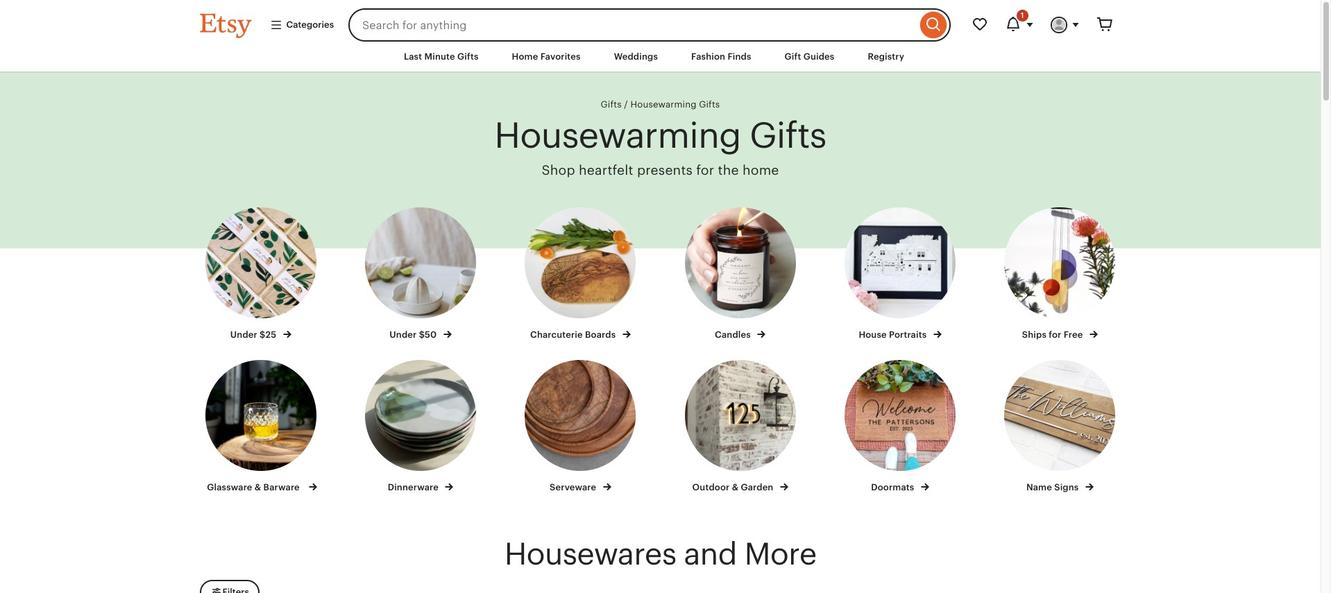 Task type: locate. For each thing, give the bounding box(es) containing it.
glassware & barware
[[207, 483, 302, 493]]

for left the
[[696, 163, 715, 178]]

glassware & barware link
[[193, 360, 328, 495]]

fashion
[[691, 51, 726, 62]]

1 horizontal spatial under
[[390, 330, 417, 340]]

doormats link
[[833, 360, 968, 495]]

&
[[255, 483, 261, 493], [732, 483, 739, 493]]

under for under $50
[[390, 330, 417, 340]]

1 under from the left
[[230, 330, 257, 340]]

housewarming gifts up shop heartfelt presents for the home
[[494, 115, 827, 155]]

for left free
[[1049, 330, 1062, 340]]

0 horizontal spatial &
[[255, 483, 261, 493]]

charcuterie boards
[[530, 330, 618, 340]]

gifts right minute
[[457, 51, 479, 62]]

housewarming right gifts link
[[631, 99, 697, 110]]

for inside 'link'
[[1049, 330, 1062, 340]]

house portraits link
[[833, 208, 968, 342]]

favorites
[[540, 51, 581, 62]]

0 vertical spatial for
[[696, 163, 715, 178]]

2 under from the left
[[390, 330, 417, 340]]

& left barware
[[255, 483, 261, 493]]

under
[[230, 330, 257, 340], [390, 330, 417, 340]]

house portraits
[[859, 330, 929, 340]]

1 vertical spatial housewarming
[[494, 115, 741, 155]]

under $50
[[390, 330, 439, 340]]

0 horizontal spatial under
[[230, 330, 257, 340]]

under left $25
[[230, 330, 257, 340]]

weddings link
[[604, 44, 668, 70]]

dinnerware
[[388, 483, 441, 493]]

1 button
[[996, 8, 1042, 42]]

2 & from the left
[[732, 483, 739, 493]]

gift guides link
[[774, 44, 845, 70]]

housewarming gifts
[[631, 99, 720, 110], [494, 115, 827, 155]]

ships for free link
[[993, 208, 1128, 342]]

categories
[[286, 19, 334, 30]]

last minute gifts link
[[394, 44, 489, 70]]

barware
[[263, 483, 300, 493]]

for
[[696, 163, 715, 178], [1049, 330, 1062, 340]]

housewarming down gifts link
[[494, 115, 741, 155]]

housewares
[[504, 538, 676, 572]]

outdoor & garden link
[[673, 360, 808, 495]]

more
[[745, 538, 817, 572]]

& for glassware
[[255, 483, 261, 493]]

gifts down fashion
[[699, 99, 720, 110]]

1 horizontal spatial for
[[1049, 330, 1062, 340]]

0 vertical spatial housewarming gifts
[[631, 99, 720, 110]]

1 vertical spatial for
[[1049, 330, 1062, 340]]

gift guides
[[785, 51, 835, 62]]

None search field
[[349, 8, 951, 42]]

home
[[512, 51, 538, 62]]

& left "garden"
[[732, 483, 739, 493]]

under left '$50'
[[390, 330, 417, 340]]

housewares and more
[[504, 538, 817, 572]]

garden
[[741, 483, 774, 493]]

gifts inside last minute gifts "link"
[[457, 51, 479, 62]]

minute
[[424, 51, 455, 62]]

last
[[404, 51, 422, 62]]

housewarming
[[631, 99, 697, 110], [494, 115, 741, 155]]

gift
[[785, 51, 801, 62]]

menu bar
[[175, 42, 1146, 73]]

candles
[[715, 330, 753, 340]]

outdoor
[[693, 483, 730, 493]]

fashion finds link
[[681, 44, 762, 70]]

outdoor & garden
[[693, 483, 776, 493]]

1 horizontal spatial &
[[732, 483, 739, 493]]

home
[[743, 163, 779, 178]]

housewarming gifts down fashion
[[631, 99, 720, 110]]

under inside 'link'
[[390, 330, 417, 340]]

1 vertical spatial housewarming gifts
[[494, 115, 827, 155]]

under $50 link
[[353, 208, 488, 342]]

heartfelt
[[579, 163, 634, 178]]

1 & from the left
[[255, 483, 261, 493]]

gifts
[[457, 51, 479, 62], [601, 99, 622, 110], [699, 99, 720, 110], [750, 115, 827, 155]]



Task type: describe. For each thing, give the bounding box(es) containing it.
none search field inside categories banner
[[349, 8, 951, 42]]

weddings
[[614, 51, 658, 62]]

portraits
[[889, 330, 927, 340]]

gifts up home
[[750, 115, 827, 155]]

finds
[[728, 51, 751, 62]]

guides
[[804, 51, 835, 62]]

name signs
[[1027, 483, 1081, 493]]

0 horizontal spatial for
[[696, 163, 715, 178]]

and
[[684, 538, 737, 572]]

house
[[859, 330, 887, 340]]

home favorites
[[512, 51, 581, 62]]

under $25 link
[[193, 208, 328, 342]]

registry
[[868, 51, 905, 62]]

the
[[718, 163, 739, 178]]

charcuterie
[[530, 330, 583, 340]]

name
[[1027, 483, 1052, 493]]

serveware
[[550, 483, 599, 493]]

categories button
[[259, 12, 344, 38]]

ships
[[1022, 330, 1047, 340]]

last minute gifts
[[404, 51, 479, 62]]

& for outdoor
[[732, 483, 739, 493]]

$50
[[419, 330, 437, 340]]

menu bar containing last minute gifts
[[175, 42, 1146, 73]]

under $25
[[230, 330, 279, 340]]

gifts link
[[601, 99, 622, 110]]

0 vertical spatial housewarming
[[631, 99, 697, 110]]

shop heartfelt presents for the home
[[542, 163, 779, 178]]

boards
[[585, 330, 616, 340]]

signs
[[1055, 483, 1079, 493]]

dinnerware link
[[353, 360, 488, 495]]

fashion finds
[[691, 51, 751, 62]]

candles link
[[673, 208, 808, 342]]

presents
[[637, 163, 693, 178]]

gifts down weddings link
[[601, 99, 622, 110]]

free
[[1064, 330, 1083, 340]]

serveware link
[[513, 360, 648, 495]]

shop
[[542, 163, 575, 178]]

name signs link
[[993, 360, 1128, 495]]

ships for free
[[1022, 330, 1086, 340]]

doormats
[[871, 483, 917, 493]]

$25
[[260, 330, 276, 340]]

1
[[1021, 11, 1024, 19]]

glassware
[[207, 483, 252, 493]]

registry link
[[858, 44, 915, 70]]

under for under $25
[[230, 330, 257, 340]]

Search for anything text field
[[349, 8, 917, 42]]

categories banner
[[175, 0, 1146, 42]]

home favorites link
[[502, 44, 591, 70]]

charcuterie boards link
[[513, 208, 648, 342]]



Task type: vqa. For each thing, say whether or not it's contained in the screenshot.
Favorite Shops
no



